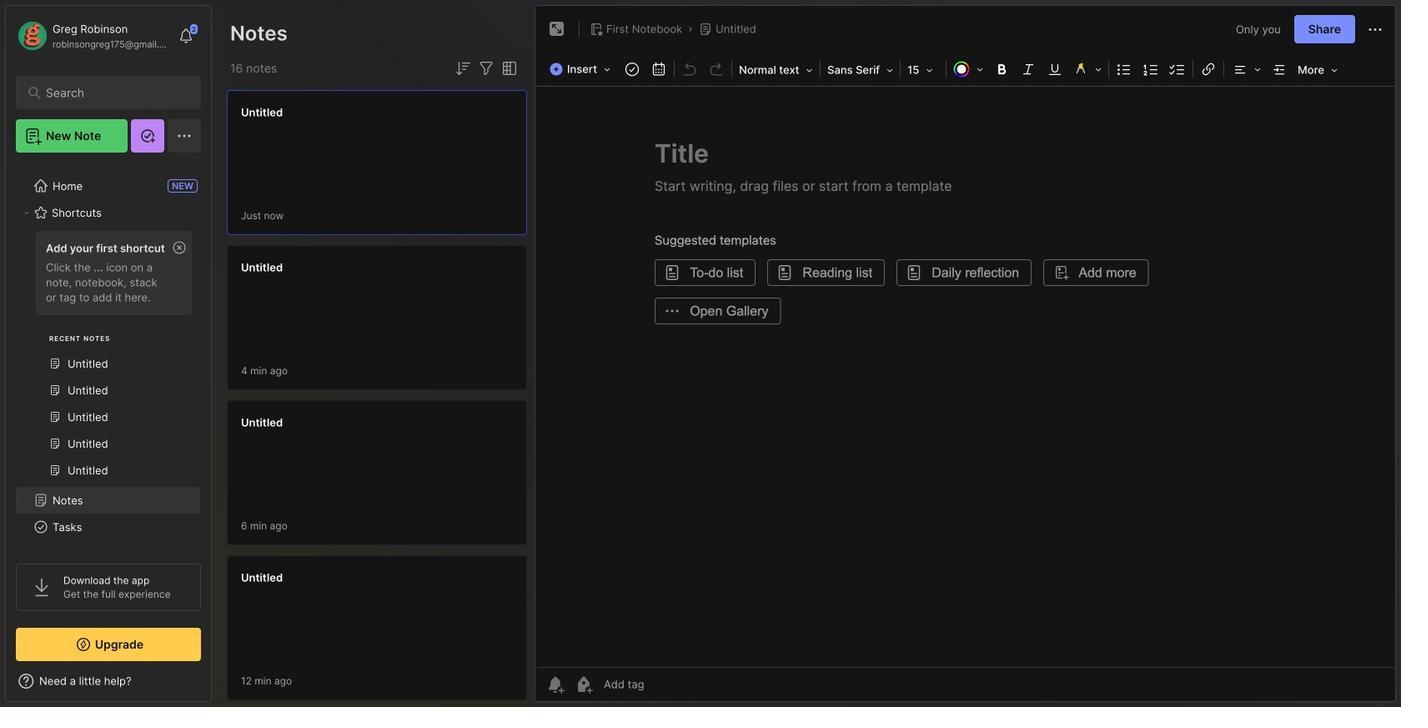 Task type: describe. For each thing, give the bounding box(es) containing it.
Font size field
[[903, 58, 945, 82]]

group inside the main element
[[16, 226, 200, 494]]

none search field inside the main element
[[46, 83, 179, 103]]

Add tag field
[[603, 678, 728, 692]]

View options field
[[497, 58, 520, 78]]

insert link image
[[1198, 58, 1221, 81]]

Font family field
[[823, 58, 899, 82]]

Insert field
[[546, 58, 619, 81]]

main element
[[0, 0, 217, 708]]

bold image
[[991, 58, 1014, 81]]

WHAT'S NEW field
[[6, 668, 211, 695]]

Sort options field
[[453, 58, 473, 78]]

expand note image
[[547, 19, 567, 39]]

add tag image
[[574, 675, 594, 695]]

Search text field
[[46, 85, 179, 101]]



Task type: locate. For each thing, give the bounding box(es) containing it.
More field
[[1294, 58, 1344, 82]]

None search field
[[46, 83, 179, 103]]

more actions image
[[1366, 20, 1386, 40]]

calendar event image
[[648, 58, 671, 81]]

underline image
[[1044, 58, 1067, 81]]

add a reminder image
[[546, 675, 566, 695]]

tree
[[6, 163, 211, 694]]

group
[[16, 226, 200, 494]]

Highlight field
[[1069, 58, 1108, 81]]

Account field
[[16, 19, 170, 53]]

numbered list image
[[1140, 58, 1163, 81]]

Alignment field
[[1227, 58, 1267, 81]]

indent image
[[1269, 58, 1292, 81]]

tree inside the main element
[[6, 163, 211, 694]]

italic image
[[1017, 58, 1041, 81]]

checklist image
[[1167, 58, 1190, 81]]

More actions field
[[1366, 19, 1386, 40]]

task image
[[621, 58, 644, 81]]

Font color field
[[949, 58, 989, 81]]

note window element
[[535, 5, 1397, 707]]

Heading level field
[[734, 58, 819, 82]]

add filters image
[[477, 58, 497, 78]]

click to collapse image
[[211, 677, 223, 697]]

Add filters field
[[477, 58, 497, 78]]

Note Editor text field
[[536, 86, 1396, 668]]

bulleted list image
[[1113, 58, 1137, 81]]



Task type: vqa. For each thing, say whether or not it's contained in the screenshot.
More field
yes



